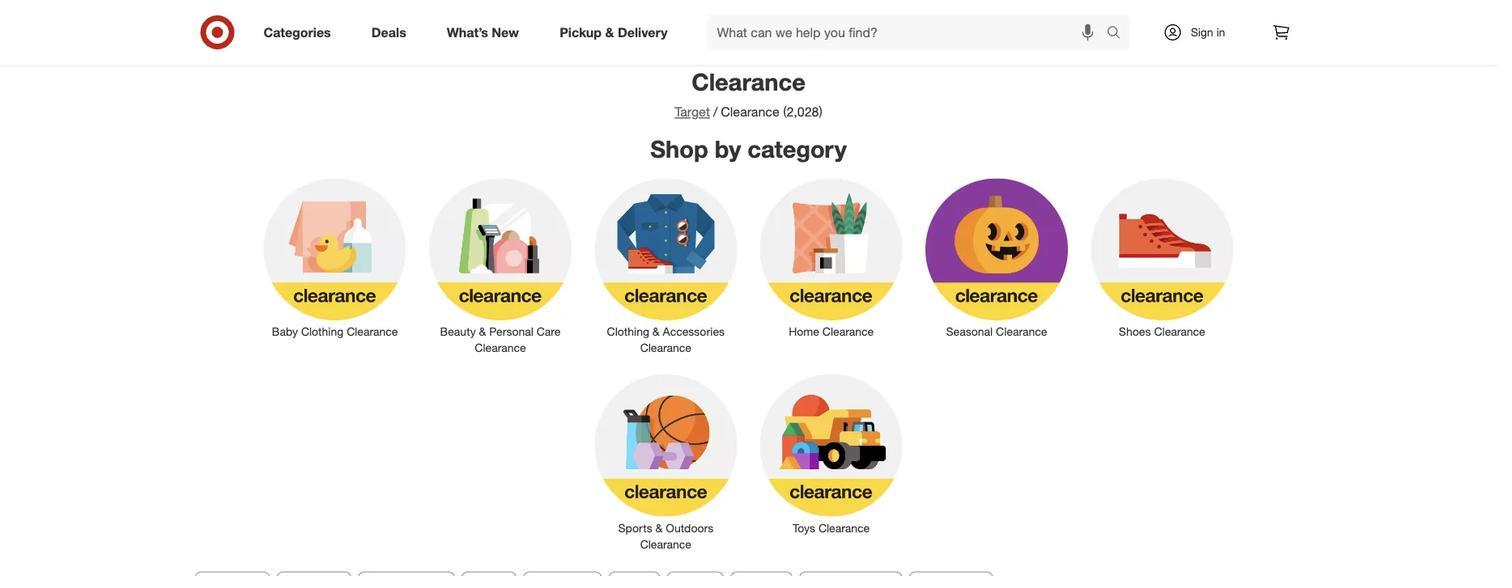 Task type: vqa. For each thing, say whether or not it's contained in the screenshot.
Care
yes



Task type: locate. For each thing, give the bounding box(es) containing it.
deals inside "link"
[[371, 24, 406, 40]]

clearance inside toys clearance link
[[818, 521, 870, 535]]

deals left 'what's'
[[371, 24, 406, 40]]

0 horizontal spatial deals
[[371, 24, 406, 40]]

& inside beauty & personal care clearance
[[479, 325, 486, 339]]

clothing
[[301, 325, 343, 339], [607, 325, 649, 339]]

search button
[[1099, 15, 1138, 53]]

seasonal
[[946, 325, 993, 339]]

week.
[[857, 27, 886, 41]]

deals link
[[358, 15, 426, 50]]

clearance inside shoes clearance link
[[1154, 325, 1205, 339]]

&
[[605, 24, 614, 40], [742, 27, 749, 41], [479, 325, 486, 339], [652, 325, 660, 339], [655, 521, 663, 535]]

2 clothing from the left
[[607, 325, 649, 339]]

& right pickup
[[605, 24, 614, 40]]

pickup & delivery
[[560, 24, 668, 40]]

care
[[537, 325, 561, 339]]

pickup
[[560, 24, 602, 40]]

save
[[653, 27, 678, 41]]

accessories
[[663, 325, 725, 339]]

1 horizontal spatial deals
[[871, 5, 912, 23]]

& inside sports & outdoors clearance
[[655, 521, 663, 535]]

new
[[492, 24, 519, 40]]

by
[[715, 134, 741, 163]]

clearance inside beauty & personal care clearance
[[475, 341, 526, 355]]

deals
[[799, 27, 826, 41]]

& inside score incredible black friday deals now save on top gifts & find new deals each week.
[[742, 27, 749, 41]]

baby clothing clearance
[[272, 325, 398, 339]]

clearance inside baby clothing clearance link
[[347, 325, 398, 339]]

& inside clothing & accessories clearance
[[652, 325, 660, 339]]

shop by category
[[650, 134, 847, 163]]

clearance
[[692, 67, 805, 96], [721, 104, 779, 120], [347, 325, 398, 339], [822, 325, 874, 339], [996, 325, 1047, 339], [1154, 325, 1205, 339], [475, 341, 526, 355], [640, 341, 691, 355], [818, 521, 870, 535], [640, 537, 691, 551]]

new
[[774, 27, 795, 41]]

delivery
[[618, 24, 668, 40]]

1 vertical spatial deals
[[371, 24, 406, 40]]

beauty
[[440, 325, 476, 339]]

clearance inside sports & outdoors clearance
[[640, 537, 691, 551]]

shop
[[650, 134, 708, 163]]

score
[[653, 5, 696, 23]]

sports & outdoors clearance
[[618, 521, 713, 551]]

& for sports & outdoors clearance
[[655, 521, 663, 535]]

& right sports
[[655, 521, 663, 535]]

deals
[[871, 5, 912, 23], [371, 24, 406, 40]]

& left accessories
[[652, 325, 660, 339]]

gifts
[[717, 27, 739, 41]]

clothing & accessories clearance
[[607, 325, 725, 355]]

sports
[[618, 521, 652, 535]]

& for pickup & delivery
[[605, 24, 614, 40]]

beauty & personal care clearance
[[440, 325, 561, 355]]

home clearance link
[[749, 175, 914, 340]]

1 horizontal spatial clothing
[[607, 325, 649, 339]]

deals up week.
[[871, 5, 912, 23]]

personal
[[489, 325, 533, 339]]

& left find
[[742, 27, 749, 41]]

0 vertical spatial deals
[[871, 5, 912, 23]]

target
[[675, 104, 710, 120]]

toys clearance
[[793, 521, 870, 535]]

clothing right baby
[[301, 325, 343, 339]]

0 horizontal spatial clothing
[[301, 325, 343, 339]]

clothing left accessories
[[607, 325, 649, 339]]

categories link
[[250, 15, 351, 50]]

sign in
[[1191, 25, 1225, 39]]

now
[[916, 5, 947, 23]]

clearance target / clearance (2,028)
[[675, 67, 822, 120]]

& right beauty
[[479, 325, 486, 339]]

shoes clearance link
[[1079, 175, 1245, 340]]



Task type: describe. For each thing, give the bounding box(es) containing it.
in
[[1216, 25, 1225, 39]]

(2,028)
[[783, 104, 822, 120]]

friday
[[822, 5, 866, 23]]

search
[[1099, 26, 1138, 42]]

sign
[[1191, 25, 1213, 39]]

clearance inside clothing & accessories clearance
[[640, 341, 691, 355]]

baby
[[272, 325, 298, 339]]

pickup & delivery link
[[546, 15, 688, 50]]

& for beauty & personal care clearance
[[479, 325, 486, 339]]

seasonal clearance
[[946, 325, 1047, 339]]

target link
[[675, 104, 710, 120]]

baby clothing clearance link
[[252, 175, 418, 340]]

categories
[[264, 24, 331, 40]]

home
[[789, 325, 819, 339]]

& for clothing & accessories clearance
[[652, 325, 660, 339]]

what's new link
[[433, 15, 539, 50]]

home clearance
[[789, 325, 874, 339]]

sign in link
[[1149, 15, 1250, 50]]

incredible
[[700, 5, 772, 23]]

toys clearance link
[[749, 371, 914, 536]]

sports & outdoors clearance link
[[583, 371, 749, 552]]

category
[[748, 134, 847, 163]]

/
[[713, 104, 718, 120]]

clearance inside 'seasonal clearance' "link"
[[996, 325, 1047, 339]]

shoes clearance
[[1119, 325, 1205, 339]]

clothing inside clothing & accessories clearance
[[607, 325, 649, 339]]

what's new
[[447, 24, 519, 40]]

on
[[681, 27, 694, 41]]

shoes
[[1119, 325, 1151, 339]]

find
[[752, 27, 771, 41]]

1 clothing from the left
[[301, 325, 343, 339]]

top
[[697, 27, 714, 41]]

toys
[[793, 521, 815, 535]]

clothing & accessories clearance link
[[583, 175, 749, 356]]

what's
[[447, 24, 488, 40]]

each
[[829, 27, 854, 41]]

What can we help you find? suggestions appear below search field
[[707, 15, 1110, 50]]

outdoors
[[666, 521, 713, 535]]

deals inside score incredible black friday deals now save on top gifts & find new deals each week.
[[871, 5, 912, 23]]

score incredible black friday deals now save on top gifts & find new deals each week.
[[653, 5, 947, 41]]

beauty & personal care clearance link
[[418, 175, 583, 356]]

black
[[776, 5, 817, 23]]

seasonal clearance link
[[914, 175, 1079, 340]]

clearance inside "home clearance" link
[[822, 325, 874, 339]]



